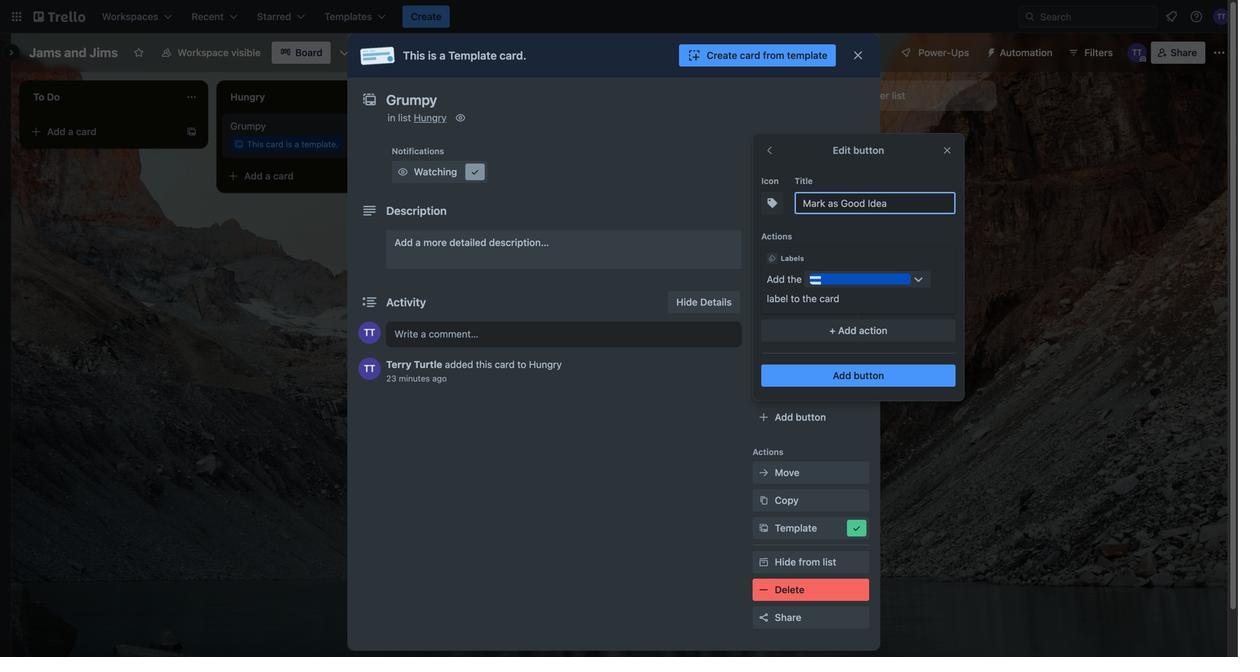 Task type: vqa. For each thing, say whether or not it's contained in the screenshot.
left Hide
yes



Task type: describe. For each thing, give the bounding box(es) containing it.
add a more detailed description… link
[[386, 230, 742, 269]]

2 vertical spatial power-
[[796, 355, 828, 366]]

card inside button
[[740, 50, 760, 61]]

power-ups button
[[891, 42, 978, 64]]

to for add
[[771, 141, 780, 151]]

this is a template card.
[[403, 49, 527, 62]]

0 notifications image
[[1163, 8, 1180, 25]]

delete
[[775, 585, 805, 596]]

create from template… image
[[383, 171, 394, 182]]

copy
[[775, 495, 799, 507]]

1 horizontal spatial the
[[802, 293, 817, 305]]

sm image for watching
[[396, 165, 410, 179]]

color: blue, title: none image
[[810, 274, 911, 285]]

sm image for hide from list
[[757, 556, 771, 570]]

1 horizontal spatial ups
[[828, 355, 847, 366]]

add power-ups link
[[753, 350, 869, 372]]

hungry inside terry turtle added this card to hungry 23 minutes ago
[[529, 359, 562, 371]]

hide for hide details
[[676, 297, 698, 308]]

search image
[[1024, 11, 1036, 22]]

description…
[[489, 237, 549, 248]]

card inside terry turtle added this card to hungry 23 minutes ago
[[495, 359, 515, 371]]

attachment button
[[753, 239, 869, 261]]

1 vertical spatial actions
[[753, 448, 784, 457]]

and
[[64, 45, 87, 60]]

1 vertical spatial terry turtle (terryturtle) image
[[358, 322, 381, 344]]

0 horizontal spatial power-
[[753, 335, 782, 345]]

cover link
[[753, 267, 869, 289]]

sm image inside the watching button
[[468, 165, 482, 179]]

terry
[[386, 359, 411, 371]]

attachment
[[775, 244, 829, 255]]

detailed
[[449, 237, 487, 248]]

from inside button
[[763, 50, 785, 61]]

to for label
[[791, 293, 800, 305]]

sm image inside labels link
[[757, 187, 771, 201]]

jams and jims
[[29, 45, 118, 60]]

board
[[295, 47, 323, 58]]

hide details link
[[668, 292, 740, 314]]

0 horizontal spatial hungry
[[414, 112, 447, 124]]

sm image inside automation button
[[980, 42, 1000, 61]]

checklist link
[[753, 211, 869, 233]]

1 vertical spatial is
[[286, 140, 292, 149]]

hide from list
[[775, 557, 836, 568]]

custom
[[775, 299, 811, 311]]

0 vertical spatial share
[[1171, 47, 1197, 58]]

fields
[[813, 299, 840, 311]]

filters button
[[1064, 42, 1117, 64]]

copy link
[[753, 490, 869, 512]]

1 vertical spatial template
[[782, 141, 818, 151]]

grumpy
[[230, 120, 266, 132]]

template.
[[301, 140, 338, 149]]

23 minutes ago link
[[386, 374, 447, 384]]

1 vertical spatial share button
[[753, 607, 869, 630]]

in
[[388, 112, 396, 124]]

list for add another list
[[892, 90, 906, 101]]

add another list
[[833, 90, 906, 101]]

jims
[[89, 45, 118, 60]]

labels link
[[753, 183, 869, 205]]

add the
[[767, 274, 802, 285]]

sm image for copy
[[757, 494, 771, 508]]

details
[[700, 297, 732, 308]]

add power-ups
[[775, 355, 847, 366]]

minutes
[[399, 374, 430, 384]]

grumpy link
[[230, 119, 391, 133]]

move
[[775, 467, 800, 479]]

custom fields
[[775, 299, 840, 311]]

move link
[[753, 462, 869, 484]]

create card from template button
[[679, 44, 836, 67]]

0 vertical spatial is
[[428, 49, 437, 62]]

ago
[[432, 374, 447, 384]]

close popover image
[[942, 145, 953, 156]]

0 horizontal spatial template
[[448, 49, 497, 62]]

0 vertical spatial actions
[[761, 232, 792, 242]]

icon
[[761, 176, 779, 186]]

add a card button for 1st create from template… icon from the left
[[25, 121, 180, 143]]

add a more detailed description…
[[395, 237, 549, 248]]

1 vertical spatial ups
[[782, 335, 798, 345]]

+
[[830, 325, 836, 337]]

create for create card from template
[[707, 50, 737, 61]]

hungry link
[[414, 112, 447, 124]]

filters
[[1085, 47, 1113, 58]]

sm image for template
[[757, 522, 771, 536]]

edit
[[833, 145, 851, 156]]

checklist
[[775, 216, 818, 228]]

watching
[[414, 166, 457, 178]]

0 vertical spatial add button button
[[761, 365, 956, 387]]

0 vertical spatial the
[[787, 274, 802, 285]]

label to the card
[[767, 293, 840, 305]]

template inside button
[[787, 50, 828, 61]]

Add label… text field
[[795, 192, 956, 214]]

0 vertical spatial share button
[[1151, 42, 1206, 64]]

add another list button
[[808, 81, 997, 111]]

hide details
[[676, 297, 732, 308]]

terry turtle added this card to hungry 23 minutes ago
[[386, 359, 562, 384]]

sm image for cover
[[757, 271, 771, 285]]

turtle
[[414, 359, 442, 371]]

added
[[445, 359, 473, 371]]

list for hide from list
[[823, 557, 836, 568]]

template inside button
[[775, 523, 817, 534]]



Task type: locate. For each thing, give the bounding box(es) containing it.
1 horizontal spatial this
[[403, 49, 425, 62]]

actions
[[761, 232, 792, 242], [753, 448, 784, 457]]

activity
[[386, 296, 426, 309]]

automation down search icon
[[1000, 47, 1053, 58]]

button
[[853, 145, 884, 156], [854, 370, 884, 382], [796, 412, 826, 423]]

share down 'delete'
[[775, 613, 802, 624]]

card
[[740, 50, 760, 61], [76, 126, 97, 137], [470, 126, 491, 137], [266, 140, 283, 149], [273, 170, 294, 182], [820, 293, 840, 305], [495, 359, 515, 371]]

add button for the bottom 'add button' button
[[775, 412, 826, 423]]

this for this is a template card.
[[403, 49, 425, 62]]

hungry down write a comment text field
[[529, 359, 562, 371]]

hide up 'delete'
[[775, 557, 796, 568]]

another
[[854, 90, 889, 101]]

0 horizontal spatial create from template… image
[[186, 126, 197, 137]]

0 horizontal spatial add a card
[[47, 126, 97, 137]]

1 horizontal spatial terry turtle (terryturtle) image
[[1213, 8, 1230, 25]]

0 vertical spatial terry turtle (terryturtle) image
[[1213, 8, 1230, 25]]

add button up "move" link
[[775, 412, 826, 423]]

open information menu image
[[1190, 10, 1204, 24]]

1 vertical spatial template
[[775, 523, 817, 534]]

automation
[[1000, 47, 1053, 58], [753, 391, 800, 400]]

return to previous screen image
[[764, 145, 775, 156]]

cover
[[775, 272, 802, 283]]

1 vertical spatial add button
[[775, 412, 826, 423]]

template button
[[753, 518, 869, 540]]

this down 'grumpy'
[[247, 140, 264, 149]]

1 create from template… image from the left
[[186, 126, 197, 137]]

to right label
[[791, 293, 800, 305]]

Board name text field
[[22, 42, 125, 64]]

labels up cover
[[781, 255, 804, 263]]

1 vertical spatial power-
[[753, 335, 782, 345]]

list up delete link
[[823, 557, 836, 568]]

description
[[386, 204, 447, 218]]

0 vertical spatial power-
[[918, 47, 951, 58]]

this for this card is a template.
[[247, 140, 264, 149]]

show menu image
[[1213, 46, 1226, 60]]

0 vertical spatial hungry
[[414, 112, 447, 124]]

create for create
[[411, 11, 442, 22]]

custom fields button
[[753, 298, 869, 312]]

0 vertical spatial ups
[[951, 47, 969, 58]]

star or unstar board image
[[133, 47, 144, 58]]

0 horizontal spatial list
[[398, 112, 411, 124]]

add button down + add action
[[833, 370, 884, 382]]

0 horizontal spatial terry turtle (terryturtle) image
[[358, 358, 381, 380]]

2 horizontal spatial power-
[[918, 47, 951, 58]]

workspace visible button
[[153, 42, 269, 64]]

0 vertical spatial template
[[448, 49, 497, 62]]

labels down title
[[775, 188, 805, 200]]

create from template… image up add to template
[[777, 126, 788, 137]]

add button
[[833, 370, 884, 382], [775, 412, 826, 423]]

1 horizontal spatial add button
[[833, 370, 884, 382]]

primary element
[[0, 0, 1238, 33]]

actions up move
[[753, 448, 784, 457]]

automation down add power-ups
[[753, 391, 800, 400]]

card.
[[500, 49, 527, 62]]

0 vertical spatial labels
[[775, 188, 805, 200]]

switch to… image
[[10, 10, 24, 24]]

Write a comment text field
[[386, 322, 742, 347]]

delete link
[[753, 580, 869, 602]]

add button button up "move" link
[[753, 407, 869, 429]]

0 vertical spatial power-ups
[[918, 47, 969, 58]]

actions down checklist at the top right
[[761, 232, 792, 242]]

customize views image
[[338, 46, 352, 60]]

watching button
[[392, 161, 488, 183]]

1 vertical spatial create
[[707, 50, 737, 61]]

1 vertical spatial add button button
[[753, 407, 869, 429]]

power- down label
[[753, 335, 782, 345]]

hide for hide from list
[[775, 557, 796, 568]]

to
[[771, 141, 780, 151], [791, 293, 800, 305], [517, 359, 526, 371]]

1 vertical spatial list
[[398, 112, 411, 124]]

hungry up notifications
[[414, 112, 447, 124]]

sm image inside hide from list link
[[757, 556, 771, 570]]

2 vertical spatial ups
[[828, 355, 847, 366]]

ups up add power-ups
[[782, 335, 798, 345]]

share button down delete link
[[753, 607, 869, 630]]

button for the bottom 'add button' button
[[796, 412, 826, 423]]

add a card for add a card button to the right
[[441, 126, 491, 137]]

2 vertical spatial list
[[823, 557, 836, 568]]

power-ups
[[918, 47, 969, 58], [753, 335, 798, 345]]

1 vertical spatial this
[[247, 140, 264, 149]]

1 vertical spatial labels
[[781, 255, 804, 263]]

create inside primary element
[[411, 11, 442, 22]]

is
[[428, 49, 437, 62], [286, 140, 292, 149]]

sm image inside delete link
[[757, 584, 771, 598]]

0 vertical spatial to
[[771, 141, 780, 151]]

sm image inside "copy" link
[[757, 494, 771, 508]]

share
[[1171, 47, 1197, 58], [775, 613, 802, 624]]

0 horizontal spatial power-ups
[[753, 335, 798, 345]]

ups
[[951, 47, 969, 58], [782, 335, 798, 345], [828, 355, 847, 366]]

1 horizontal spatial share button
[[1151, 42, 1206, 64]]

ups down + at the right
[[828, 355, 847, 366]]

1 horizontal spatial terry turtle (terryturtle) image
[[1128, 43, 1147, 62]]

share left show menu icon
[[1171, 47, 1197, 58]]

2 horizontal spatial to
[[791, 293, 800, 305]]

1 horizontal spatial is
[[428, 49, 437, 62]]

title
[[795, 176, 813, 186]]

1 horizontal spatial from
[[799, 557, 820, 568]]

labels
[[775, 188, 805, 200], [781, 255, 804, 263]]

1 vertical spatial to
[[791, 293, 800, 305]]

sm image inside the watching button
[[396, 165, 410, 179]]

0 vertical spatial terry turtle (terryturtle) image
[[1128, 43, 1147, 62]]

list inside "add another list" button
[[892, 90, 906, 101]]

1 horizontal spatial automation
[[1000, 47, 1053, 58]]

+ add action
[[830, 325, 888, 337]]

2 vertical spatial button
[[796, 412, 826, 423]]

sm image
[[980, 42, 1000, 61], [454, 111, 467, 125], [468, 165, 482, 179], [757, 187, 771, 201], [766, 196, 779, 210]]

1 horizontal spatial list
[[823, 557, 836, 568]]

from
[[763, 50, 785, 61], [799, 557, 820, 568]]

1 vertical spatial terry turtle (terryturtle) image
[[358, 358, 381, 380]]

1 horizontal spatial add a card button
[[222, 165, 378, 187]]

action
[[859, 325, 888, 337]]

1 horizontal spatial share
[[1171, 47, 1197, 58]]

template down 'copy'
[[775, 523, 817, 534]]

label
[[767, 293, 788, 305]]

hungry
[[414, 112, 447, 124], [529, 359, 562, 371]]

0 horizontal spatial add a card button
[[25, 121, 180, 143]]

this
[[476, 359, 492, 371]]

power- up "add another list" button
[[918, 47, 951, 58]]

0 vertical spatial hide
[[676, 297, 698, 308]]

automation inside button
[[1000, 47, 1053, 58]]

add a card button
[[25, 121, 180, 143], [419, 121, 575, 143], [222, 165, 378, 187]]

add a card for 1st create from template… icon from the left's add a card button
[[47, 126, 97, 137]]

1 horizontal spatial to
[[771, 141, 780, 151]]

a
[[439, 49, 446, 62], [68, 126, 73, 137], [462, 126, 468, 137], [295, 140, 299, 149], [265, 170, 271, 182], [415, 237, 421, 248]]

0 horizontal spatial terry turtle (terryturtle) image
[[358, 322, 381, 344]]

2 horizontal spatial add a card button
[[419, 121, 575, 143]]

ups left automation button
[[951, 47, 969, 58]]

0 horizontal spatial the
[[787, 274, 802, 285]]

to up icon
[[771, 141, 780, 151]]

create
[[411, 11, 442, 22], [707, 50, 737, 61]]

power- inside button
[[918, 47, 951, 58]]

list
[[892, 90, 906, 101], [398, 112, 411, 124], [823, 557, 836, 568]]

add button for 'add button' button to the top
[[833, 370, 884, 382]]

0 horizontal spatial add button
[[775, 412, 826, 423]]

ups inside button
[[951, 47, 969, 58]]

0 vertical spatial list
[[892, 90, 906, 101]]

1 horizontal spatial create from template… image
[[777, 126, 788, 137]]

1 vertical spatial share
[[775, 613, 802, 624]]

1 vertical spatial from
[[799, 557, 820, 568]]

list inside hide from list link
[[823, 557, 836, 568]]

is down create button on the top left of page
[[428, 49, 437, 62]]

add a card
[[47, 126, 97, 137], [441, 126, 491, 137], [244, 170, 294, 182]]

hide from list link
[[753, 552, 869, 574]]

board link
[[272, 42, 331, 64]]

1 vertical spatial automation
[[753, 391, 800, 400]]

0 horizontal spatial is
[[286, 140, 292, 149]]

0 vertical spatial template
[[787, 50, 828, 61]]

hide left 'details'
[[676, 297, 698, 308]]

0 horizontal spatial to
[[517, 359, 526, 371]]

1 horizontal spatial power-ups
[[918, 47, 969, 58]]

1 horizontal spatial power-
[[796, 355, 828, 366]]

1 horizontal spatial add a card
[[244, 170, 294, 182]]

0 vertical spatial add button
[[833, 370, 884, 382]]

23
[[386, 374, 397, 384]]

sm image for move
[[757, 466, 771, 480]]

to inside terry turtle added this card to hungry 23 minutes ago
[[517, 359, 526, 371]]

button right edit
[[853, 145, 884, 156]]

power-ups down custom
[[753, 335, 798, 345]]

1 vertical spatial button
[[854, 370, 884, 382]]

1 vertical spatial hide
[[775, 557, 796, 568]]

create button
[[403, 6, 450, 28]]

1 vertical spatial hungry
[[529, 359, 562, 371]]

automation button
[[980, 42, 1061, 64]]

0 vertical spatial automation
[[1000, 47, 1053, 58]]

visible
[[231, 47, 261, 58]]

terry turtle (terryturtle) image left 23
[[358, 358, 381, 380]]

button up "move" link
[[796, 412, 826, 423]]

0 horizontal spatial automation
[[753, 391, 800, 400]]

workspace
[[178, 47, 229, 58]]

terry turtle (terryturtle) image
[[1213, 8, 1230, 25], [358, 322, 381, 344]]

is down grumpy link
[[286, 140, 292, 149]]

1 horizontal spatial template
[[775, 523, 817, 534]]

0 horizontal spatial this
[[247, 140, 264, 149]]

list right another
[[892, 90, 906, 101]]

edit button
[[833, 145, 884, 156]]

power-ups inside button
[[918, 47, 969, 58]]

sm image inside "move" link
[[757, 466, 771, 480]]

0 horizontal spatial create
[[411, 11, 442, 22]]

this card is a template.
[[247, 140, 338, 149]]

workspace visible
[[178, 47, 261, 58]]

add a card button for create from template… image
[[222, 165, 378, 187]]

jams
[[29, 45, 61, 60]]

2 horizontal spatial ups
[[951, 47, 969, 58]]

this
[[403, 49, 425, 62], [247, 140, 264, 149]]

sm image inside cover 'link'
[[757, 271, 771, 285]]

this down create button on the top left of page
[[403, 49, 425, 62]]

power- down custom fields button
[[796, 355, 828, 366]]

None text field
[[379, 87, 837, 112]]

sm image
[[396, 165, 410, 179], [757, 271, 771, 285], [757, 466, 771, 480], [757, 494, 771, 508], [757, 522, 771, 536], [850, 522, 864, 536], [757, 556, 771, 570], [757, 584, 771, 598]]

terry turtle (terryturtle) image
[[1128, 43, 1147, 62], [358, 358, 381, 380]]

add
[[833, 90, 851, 101], [47, 126, 66, 137], [441, 126, 460, 137], [753, 141, 769, 151], [244, 170, 263, 182], [395, 237, 413, 248], [767, 274, 785, 285], [838, 325, 857, 337], [775, 355, 793, 366], [833, 370, 851, 382], [775, 412, 793, 423]]

2 vertical spatial to
[[517, 359, 526, 371]]

notifications
[[392, 146, 444, 156]]

add to template
[[753, 141, 818, 151]]

share button
[[1151, 42, 1206, 64], [753, 607, 869, 630]]

list right the in
[[398, 112, 411, 124]]

create from template… image left 'grumpy'
[[186, 126, 197, 137]]

0 vertical spatial from
[[763, 50, 785, 61]]

sm image for delete
[[757, 584, 771, 598]]

0 horizontal spatial from
[[763, 50, 785, 61]]

add button button down + add action
[[761, 365, 956, 387]]

template
[[448, 49, 497, 62], [775, 523, 817, 534]]

to right this
[[517, 359, 526, 371]]

template
[[787, 50, 828, 61], [782, 141, 818, 151]]

0 vertical spatial create
[[411, 11, 442, 22]]

template left card.
[[448, 49, 497, 62]]

0 vertical spatial button
[[853, 145, 884, 156]]

1 vertical spatial power-ups
[[753, 335, 798, 345]]

1 vertical spatial the
[[802, 293, 817, 305]]

2 create from template… image from the left
[[777, 126, 788, 137]]

2 horizontal spatial add a card
[[441, 126, 491, 137]]

terry turtle (terryturtle) image right filters
[[1128, 43, 1147, 62]]

power-ups up "add another list" button
[[918, 47, 969, 58]]

power-
[[918, 47, 951, 58], [753, 335, 782, 345], [796, 355, 828, 366]]

0 horizontal spatial share button
[[753, 607, 869, 630]]

1 horizontal spatial create
[[707, 50, 737, 61]]

create card from template
[[707, 50, 828, 61]]

share button down "0 notifications" icon
[[1151, 42, 1206, 64]]

add a card for add a card button associated with create from template… image
[[244, 170, 294, 182]]

more
[[423, 237, 447, 248]]

0 horizontal spatial share
[[775, 613, 802, 624]]

button down action
[[854, 370, 884, 382]]

1 horizontal spatial hide
[[775, 557, 796, 568]]

in list hungry
[[388, 112, 447, 124]]

0 horizontal spatial hide
[[676, 297, 698, 308]]

0 vertical spatial this
[[403, 49, 425, 62]]

button for 'add button' button to the top
[[854, 370, 884, 382]]

1 horizontal spatial hungry
[[529, 359, 562, 371]]

Search field
[[1036, 6, 1157, 27]]

create from template… image
[[186, 126, 197, 137], [777, 126, 788, 137]]

0 horizontal spatial ups
[[782, 335, 798, 345]]

add button button
[[761, 365, 956, 387], [753, 407, 869, 429]]



